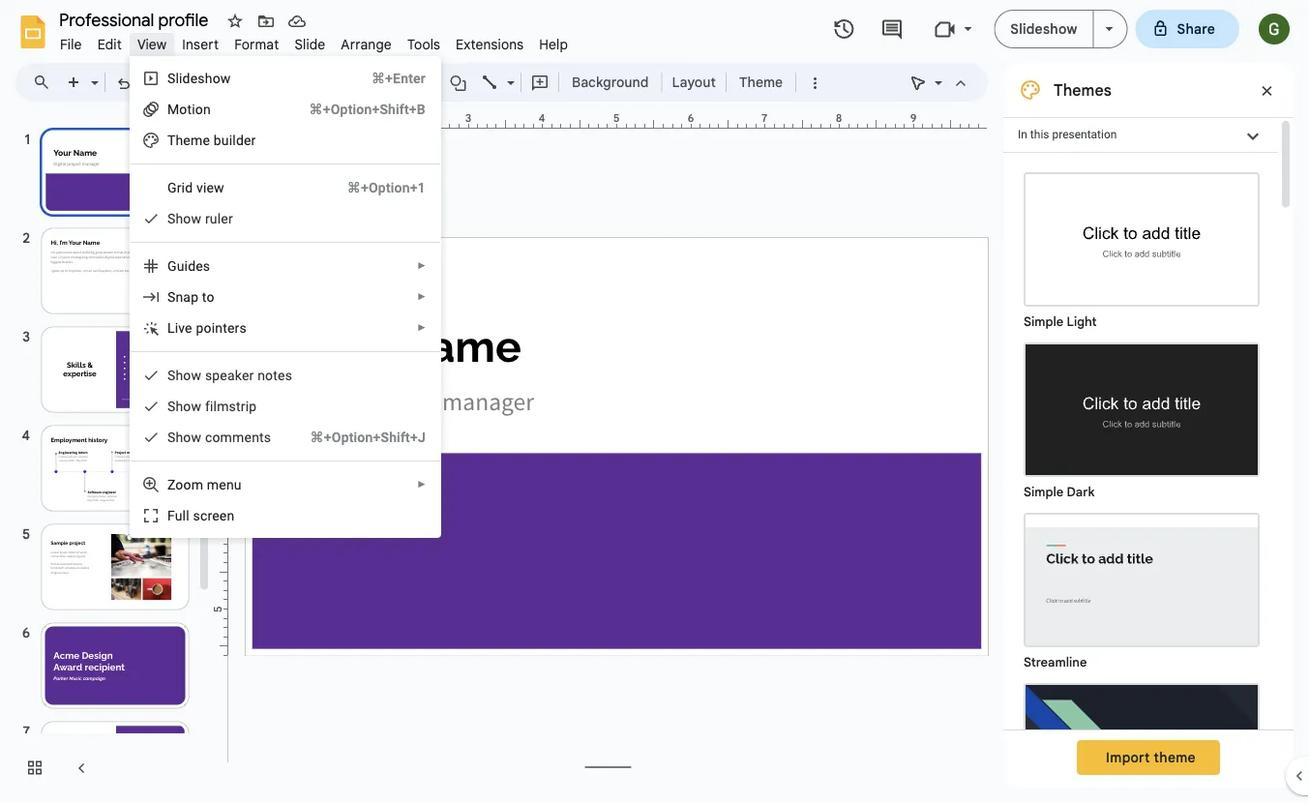 Task type: vqa. For each thing, say whether or not it's contained in the screenshot.
check
no



Task type: locate. For each thing, give the bounding box(es) containing it.
slideshow for the slideshow p element at the left of page
[[167, 70, 231, 86]]

themes
[[1054, 80, 1112, 100]]

ilmstrip
[[210, 398, 257, 414]]

simple left 'light'
[[1024, 314, 1064, 329]]

simple
[[1024, 314, 1064, 329], [1024, 484, 1064, 500]]

1 show from the top
[[167, 210, 201, 226]]

e
[[203, 132, 210, 148]]

view
[[196, 179, 224, 195]]

⌘+enter element
[[348, 69, 426, 88]]

d
[[188, 258, 196, 274]]

share
[[1177, 20, 1215, 37]]

import theme
[[1106, 749, 1196, 766]]

slideshow inside menu
[[167, 70, 231, 86]]

show r uler
[[167, 210, 233, 226]]

simple light
[[1024, 314, 1097, 329]]

show
[[167, 210, 201, 226], [167, 367, 201, 383], [167, 398, 201, 414], [167, 429, 201, 445]]

snap to x element
[[167, 289, 220, 305]]

Simple Light radio
[[1014, 163, 1269, 803]]

slide
[[295, 36, 325, 53]]

f u ll screen
[[167, 507, 235, 523]]

simple for simple light
[[1024, 314, 1064, 329]]

menu inside the themes application
[[130, 56, 441, 538]]

oom
[[175, 477, 203, 492]]

menu bar containing file
[[52, 25, 576, 57]]

slide menu item
[[287, 33, 333, 56]]

extensions menu item
[[448, 33, 531, 56]]

zoom menu z element
[[167, 477, 247, 492]]

theme builder m element
[[167, 132, 262, 148]]

file
[[60, 36, 82, 53]]

1 ► from the top
[[417, 260, 427, 271]]

3 show from the top
[[167, 398, 201, 414]]

2 ► from the top
[[417, 291, 427, 302]]

live pointer settings image
[[930, 70, 942, 76]]

simple inside radio
[[1024, 484, 1064, 500]]

presentation
[[1052, 128, 1117, 141]]

l ive pointers
[[167, 320, 247, 336]]

show left the r
[[167, 210, 201, 226]]

menu
[[130, 56, 441, 538]]

4 ► from the top
[[417, 479, 427, 490]]

to
[[202, 289, 214, 305]]

z oom menu
[[167, 477, 242, 492]]

show speaker n otes
[[167, 367, 292, 383]]

option group
[[1003, 153, 1278, 803]]

1 vertical spatial simple
[[1024, 484, 1064, 500]]

1 horizontal spatial slideshow
[[1010, 20, 1077, 37]]

1 simple from the top
[[1024, 314, 1064, 329]]

z
[[167, 477, 175, 492]]

snap to
[[167, 289, 214, 305]]

share button
[[1135, 10, 1239, 48]]

slideshow up "motion a" element
[[167, 70, 231, 86]]

menu bar banner
[[0, 0, 1309, 803]]

Rename text field
[[52, 8, 220, 31]]

presentation options image
[[1105, 27, 1113, 31]]

navigation
[[0, 109, 213, 803]]

⌘+option+shift+b
[[309, 101, 426, 117]]

show comments c element
[[167, 429, 277, 445]]

speaker
[[205, 367, 254, 383]]

3 ► from the top
[[417, 322, 427, 333]]

simple left dark
[[1024, 484, 1064, 500]]

in this presentation tab
[[1003, 117, 1278, 153]]

mode and view toolbar
[[903, 63, 976, 102]]

show up show f ilmstrip
[[167, 367, 201, 383]]

0 horizontal spatial slideshow
[[167, 70, 231, 86]]

help menu item
[[531, 33, 576, 56]]

tools
[[407, 36, 440, 53]]

slideshow
[[1010, 20, 1077, 37], [167, 70, 231, 86]]

►
[[417, 260, 427, 271], [417, 291, 427, 302], [417, 322, 427, 333], [417, 479, 427, 490]]

show for show r uler
[[167, 210, 201, 226]]

show ruler r element
[[167, 210, 239, 226]]

1 vertical spatial slideshow
[[167, 70, 231, 86]]

slideshow button
[[994, 10, 1094, 48]]

streamline
[[1024, 655, 1087, 670]]

0 vertical spatial simple
[[1024, 314, 1064, 329]]

slideshow left presentation options image
[[1010, 20, 1077, 37]]

pointers
[[196, 320, 247, 336]]

otes
[[265, 367, 292, 383]]

shape image
[[448, 69, 470, 96]]

format
[[234, 36, 279, 53]]

show speaker notes n element
[[167, 367, 298, 383]]

the
[[167, 132, 191, 148]]

option group containing simple light
[[1003, 153, 1278, 803]]

⌘+option+1
[[347, 179, 426, 195]]

motion a element
[[167, 101, 217, 117]]

show for show c omments
[[167, 429, 201, 445]]

2 simple from the top
[[1024, 484, 1064, 500]]

menu containing slideshow
[[130, 56, 441, 538]]

show left f
[[167, 398, 201, 414]]

2 show from the top
[[167, 367, 201, 383]]

import
[[1106, 749, 1150, 766]]

show left c
[[167, 429, 201, 445]]

show filmstrip f element
[[167, 398, 263, 414]]

arrange
[[341, 36, 392, 53]]

arrange menu item
[[333, 33, 400, 56]]

slideshow inside button
[[1010, 20, 1077, 37]]

menu bar
[[52, 25, 576, 57]]

r
[[205, 210, 210, 226]]

⌘+enter
[[371, 70, 426, 86]]

f
[[167, 507, 175, 523]]

u
[[175, 507, 182, 523]]

simple inside option
[[1024, 314, 1064, 329]]

m
[[191, 132, 203, 148]]

Menus field
[[24, 69, 67, 96]]

l
[[167, 320, 175, 336]]

focus image
[[1026, 685, 1258, 803]]

view menu item
[[130, 33, 174, 56]]

grid view g element
[[167, 179, 230, 195]]

4 show from the top
[[167, 429, 201, 445]]

0 vertical spatial slideshow
[[1010, 20, 1077, 37]]



Task type: describe. For each thing, give the bounding box(es) containing it.
f
[[205, 398, 210, 414]]

layout button
[[666, 68, 722, 97]]

builder
[[214, 132, 256, 148]]

show c omments
[[167, 429, 271, 445]]

gui
[[167, 258, 188, 274]]

motion
[[167, 101, 211, 117]]

in this presentation
[[1018, 128, 1117, 141]]

background
[[572, 74, 649, 90]]

import theme button
[[1077, 740, 1220, 775]]

layout
[[672, 74, 716, 90]]

insert menu item
[[174, 33, 227, 56]]

rid
[[177, 179, 193, 195]]

⌘+option+shift+j
[[310, 429, 426, 445]]

c
[[205, 429, 212, 445]]

help
[[539, 36, 568, 53]]

full screen u element
[[167, 507, 240, 523]]

tools menu item
[[400, 33, 448, 56]]

Simple Dark radio
[[1014, 333, 1269, 503]]

themes section
[[1003, 63, 1294, 803]]

this
[[1030, 128, 1049, 141]]

simple dark
[[1024, 484, 1095, 500]]

⌘+option+1 element
[[324, 178, 426, 197]]

insert
[[182, 36, 219, 53]]

background button
[[563, 68, 657, 97]]

edit menu item
[[90, 33, 130, 56]]

show for show speaker n otes
[[167, 367, 201, 383]]

the m e builder
[[167, 132, 256, 148]]

edit
[[97, 36, 122, 53]]

g rid view
[[167, 179, 224, 195]]

menu
[[207, 477, 242, 492]]

view
[[137, 36, 167, 53]]

dark
[[1067, 484, 1095, 500]]

option group inside themes section
[[1003, 153, 1278, 803]]

themes application
[[0, 0, 1309, 803]]

live pointers l element
[[167, 320, 252, 336]]

omments
[[212, 429, 271, 445]]

theme
[[739, 74, 783, 90]]

format menu item
[[227, 33, 287, 56]]

slideshow p element
[[167, 70, 237, 86]]

light
[[1067, 314, 1097, 329]]

Star checkbox
[[222, 8, 249, 35]]

► for z oom menu
[[417, 479, 427, 490]]

g
[[167, 179, 177, 195]]

in
[[1018, 128, 1027, 141]]

Focus radio
[[1014, 673, 1269, 803]]

navigation inside the themes application
[[0, 109, 213, 803]]

show f ilmstrip
[[167, 398, 257, 414]]

simple for simple dark
[[1024, 484, 1064, 500]]

gui d es
[[167, 258, 210, 274]]

show for show f ilmstrip
[[167, 398, 201, 414]]

select line image
[[502, 70, 515, 76]]

⌘+option+shift+j element
[[287, 428, 426, 447]]

► for l ive pointers
[[417, 322, 427, 333]]

theme button
[[730, 68, 792, 97]]

► for es
[[417, 260, 427, 271]]

ive
[[175, 320, 192, 336]]

screen
[[193, 507, 235, 523]]

theme
[[1154, 749, 1196, 766]]

main toolbar
[[57, 68, 830, 97]]

snap
[[167, 289, 199, 305]]

⌘+option+shift+b element
[[286, 100, 426, 119]]

file menu item
[[52, 33, 90, 56]]

slideshow for slideshow button
[[1010, 20, 1077, 37]]

uler
[[210, 210, 233, 226]]

guides d element
[[167, 258, 216, 274]]

extensions
[[456, 36, 524, 53]]

menu bar inside menu bar banner
[[52, 25, 576, 57]]

ll
[[182, 507, 189, 523]]

Streamline radio
[[1014, 503, 1269, 673]]

n
[[258, 367, 265, 383]]

new slide with layout image
[[86, 70, 99, 76]]

es
[[196, 258, 210, 274]]



